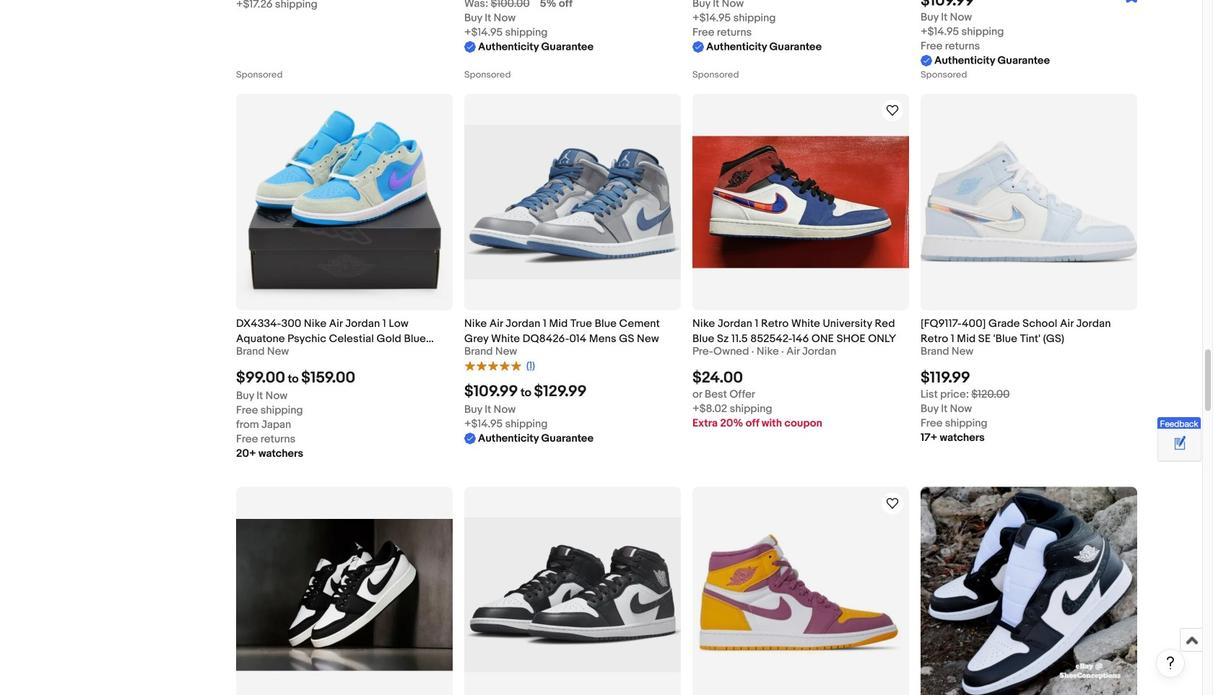Task type: locate. For each thing, give the bounding box(es) containing it.
4 heading from the left
[[921, 317, 1111, 346]]

heading
[[236, 317, 434, 361], [464, 317, 660, 346], [692, 317, 896, 346], [921, 317, 1111, 346]]

0 horizontal spatial authenticity guarantee text field
[[464, 431, 594, 446]]

1 heading from the left
[[236, 317, 434, 361]]

Authenticity Guarantee text field
[[692, 40, 822, 54], [921, 53, 1050, 68], [464, 431, 594, 446]]

2 heading from the left
[[464, 317, 660, 346]]

None text field
[[464, 0, 530, 10], [921, 388, 1010, 401], [464, 0, 530, 10], [921, 388, 1010, 401]]

watch nike jordan 1 retro white university red blue sz 11.5 852542-146 one shoe only image
[[884, 102, 901, 119]]

heading for "dx4334-300 nike air jordan 1 low aquatone psychic celestial gold blue (men's)" "image"
[[236, 317, 434, 361]]

heading for [fq9117-400] grade school air jordan retro 1 mid se 'blue tint' (gs) image
[[921, 317, 1111, 346]]

nike air jordan 1 mid se shoes off noir black white fb9911-001 men's sizes new image
[[921, 487, 1137, 695]]



Task type: vqa. For each thing, say whether or not it's contained in the screenshot.
Nike Air Jordan 1 Retro High OG Brotherhood '555088-706' Men's Size 13 Image on the right bottom
yes



Task type: describe. For each thing, give the bounding box(es) containing it.
[fq9117-400] grade school air jordan retro 1 mid se 'blue tint' (gs) image
[[921, 141, 1137, 263]]

nike jordan 1 retro white university red blue sz 11.5 852542-146 one shoe only image
[[692, 136, 909, 268]]

1 horizontal spatial authenticity guarantee text field
[[692, 40, 822, 54]]

help, opens dialogs image
[[1163, 656, 1178, 670]]

3 heading from the left
[[692, 317, 896, 346]]

2 horizontal spatial authenticity guarantee text field
[[921, 53, 1050, 68]]

nike air jordan 1 mid true blue cement grey white dq8426-014 mens gs new image
[[464, 125, 681, 280]]

nike air jordan 1 mid shoes panda elephant black fb9911-001 men's new image
[[464, 518, 681, 672]]

nike air jordan 1 retro high og brotherhood '555088-706' men's size 13 image
[[692, 531, 909, 660]]

nike air jordan 1 low ajko panda black white dx4981-100 men's shoes new image
[[236, 519, 453, 671]]

Authenticity Guarantee text field
[[464, 40, 594, 54]]

watch nike air jordan 1 retro high og brotherhood '555088-706' men's size 13 image
[[884, 495, 901, 512]]

heading for nike air jordan 1 mid true blue cement grey white dq8426-014 mens gs new image
[[464, 317, 660, 346]]

dx4334-300 nike air jordan 1 low aquatone psychic celestial gold blue (men's) image
[[236, 94, 453, 311]]



